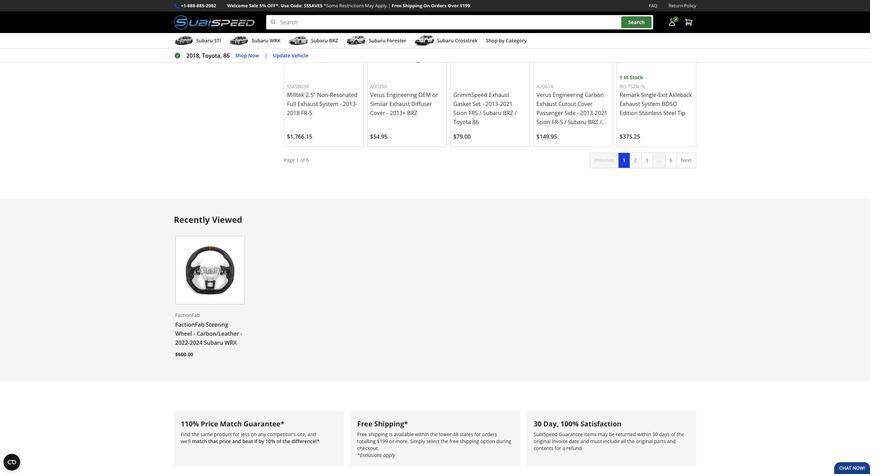 Task type: describe. For each thing, give the bounding box(es) containing it.
product
[[214, 431, 232, 438]]

fr- inside a0061a verus engineering carbon exhaust cutout cover passenger side - 2013-2021 scion fr-s / subaru brz / toyota 86
[[552, 118, 560, 126]]

2 vertical spatial free
[[357, 431, 367, 438]]

86 inside the grimmspeed exhaust gasket set - 2013-2021 scion frs / subaru brz / toyota 86
[[473, 118, 479, 126]]

the up 'select'
[[431, 431, 438, 438]]

ellipses image
[[653, 153, 666, 168]]

brz inside the grimmspeed exhaust gasket set - 2013-2021 scion frs / subaru brz / toyota 86
[[503, 109, 514, 117]]

boso
[[662, 100, 678, 108]]

or inside free shipping* free shipping is available within the lower 48 states for orders totalling $199 or more. simply select the free shipping option during checkout. *exclusions apply
[[390, 438, 394, 445]]

subaru forester button
[[347, 34, 407, 48]]

5%
[[260, 2, 266, 9]]

we'll
[[181, 438, 191, 445]]

match that price and beat if by 10% of the difference!*
[[192, 438, 320, 445]]

a0061a verus engineering carbon exhaust cutout cover passenger side - 2013-2021 scion fr-s / subaru brz / toyota 86
[[537, 83, 608, 135]]

a
[[563, 445, 566, 452]]

a subaru forester thumbnail image image
[[347, 35, 366, 46]]

returned
[[616, 431, 636, 438]]

full
[[287, 100, 296, 108]]

shop by category button
[[486, 34, 527, 48]]

2013- inside ssxsb038 milltek 2.5" non-resonated full exhaust system - 2013- 2018 fr-s
[[343, 100, 358, 108]]

for inside free shipping* free shipping is available within the lower 48 states for orders totalling $199 or more. simply select the free shipping option during checkout. *exclusions apply
[[475, 431, 481, 438]]

in
[[624, 74, 629, 81]]

invoice
[[552, 438, 568, 445]]

and down days
[[668, 438, 676, 445]]

any
[[258, 431, 266, 438]]

diffuser
[[412, 100, 432, 108]]

1 vertical spatial 30
[[653, 431, 658, 438]]

code:
[[290, 2, 303, 9]]

1 factionfab from the top
[[175, 312, 200, 318]]

+1-888-885-2002
[[181, 2, 216, 9]]

may
[[598, 431, 608, 438]]

verus engineering oem or similar exhaust diffuser cover - 2013+ brz image
[[370, 0, 444, 74]]

- inside ssxsb038 milltek 2.5" non-resonated full exhaust system - 2013- 2018 fr-s
[[340, 100, 342, 108]]

subaru inside "factionfab factionfab steering wheel - carbon/leather - 2022-2024 subaru wrx"
[[204, 339, 223, 346]]

110%
[[181, 419, 199, 428]]

open widget image
[[3, 454, 20, 471]]

2021 inside the grimmspeed exhaust gasket set - 2013-2021 scion frs / subaru brz / toyota 86
[[500, 100, 513, 108]]

difference!*
[[292, 438, 320, 445]]

subaru wrx button
[[230, 34, 281, 48]]

vehicle
[[292, 52, 309, 59]]

subaru sti
[[196, 37, 221, 44]]

the down lower
[[441, 438, 449, 445]]

885-
[[197, 2, 206, 9]]

lower
[[439, 431, 452, 438]]

ssxsb038 milltek 2.5" non-resonated full exhaust system - 2013- 2018 fr-s
[[287, 83, 358, 117]]

shop for shop now
[[235, 52, 247, 59]]

30 day, 100% satisfaction subispeed guarantee items may be returned within 30 days of the original invoice date and must include all the original parts and contents for a refund.
[[534, 419, 685, 452]]

$149.95
[[537, 133, 557, 141]]

must
[[591, 438, 602, 445]]

all
[[621, 438, 626, 445]]

subaru forester
[[369, 37, 407, 44]]

888-
[[188, 2, 197, 9]]

system inside 1 in stock ro-tszn-sl remark single-exit axleback exhaust system boso edition stainless steel tip
[[642, 100, 661, 108]]

$199 inside free shipping* free shipping is available within the lower 48 states for orders totalling $199 or more. simply select the free shipping option during checkout. *exclusions apply
[[377, 438, 388, 445]]

+1-888-885-2002 link
[[181, 2, 216, 9]]

edition
[[620, 109, 638, 117]]

passenger
[[537, 109, 564, 117]]

on
[[424, 2, 430, 9]]

2 original from the left
[[636, 438, 653, 445]]

return policy
[[669, 2, 697, 9]]

3 button
[[642, 153, 653, 168]]

0 vertical spatial shipping
[[369, 431, 388, 438]]

- up 2024
[[194, 330, 195, 337]]

$54.95
[[370, 133, 388, 141]]

shop now link
[[235, 52, 259, 60]]

update vehicle
[[273, 52, 309, 59]]

shop now
[[235, 52, 259, 59]]

engineering for cover
[[553, 91, 584, 99]]

subaru inside 'dropdown button'
[[196, 37, 213, 44]]

$600.00
[[175, 351, 193, 358]]

factionfab factionfab steering wheel - carbon/leather - 2022-2024 subaru wrx
[[175, 312, 243, 346]]

carbon
[[585, 91, 604, 99]]

the right days
[[677, 431, 685, 438]]

orders
[[431, 2, 447, 9]]

a subaru crosstrek thumbnail image image
[[415, 35, 434, 46]]

subaru right 'a subaru brz thumbnail image'
[[311, 37, 328, 44]]

wrx inside "factionfab factionfab steering wheel - carbon/leather - 2022-2024 subaru wrx"
[[225, 339, 237, 346]]

subaru inside dropdown button
[[369, 37, 386, 44]]

a0035a verus engineering oem or similar exhaust diffuser cover - 2013+ brz
[[370, 83, 438, 117]]

0 vertical spatial $199
[[460, 2, 470, 9]]

2018,
[[186, 52, 201, 59]]

2021 inside a0061a verus engineering carbon exhaust cutout cover passenger side - 2013-2021 scion fr-s / subaru brz / toyota 86
[[595, 109, 608, 117]]

exhaust inside a0035a verus engineering oem or similar exhaust diffuser cover - 2013+ brz
[[390, 100, 410, 108]]

carbon/leather
[[197, 330, 239, 337]]

the down 'competitor's'
[[283, 438, 291, 445]]

search input field
[[266, 15, 654, 30]]

subispeed
[[534, 431, 558, 438]]

- inside a0035a verus engineering oem or similar exhaust diffuser cover - 2013+ brz
[[387, 109, 389, 117]]

sl
[[641, 83, 647, 90]]

tip
[[678, 109, 686, 117]]

wrx inside subaru wrx dropdown button
[[270, 37, 281, 44]]

2018, toyota, 86
[[186, 52, 230, 59]]

button image
[[668, 18, 677, 26]]

or inside a0035a verus engineering oem or similar exhaust diffuser cover - 2013+ brz
[[433, 91, 438, 99]]

is
[[389, 431, 393, 438]]

...
[[658, 157, 661, 163]]

2024
[[190, 339, 203, 346]]

cover inside a0035a verus engineering oem or similar exhaust diffuser cover - 2013+ brz
[[370, 109, 385, 117]]

apply
[[383, 452, 395, 458]]

guarantee
[[559, 431, 583, 438]]

subaru brz button
[[289, 34, 338, 48]]

orders
[[483, 431, 498, 438]]

/ down carbon
[[600, 118, 602, 126]]

grimmspeed exhaust gasket set - 2013-2021 scion frs / subaru brz / toyota 86 image
[[454, 0, 527, 74]]

include
[[604, 438, 620, 445]]

recently viewed
[[174, 214, 242, 225]]

engineering for exhaust
[[387, 91, 417, 99]]

1 button
[[619, 153, 630, 168]]

1 horizontal spatial of
[[300, 157, 305, 163]]

shipping*
[[374, 419, 408, 428]]

return policy link
[[669, 2, 697, 9]]

may
[[365, 2, 374, 9]]

milltek 2.5" non-resonated full exhaust system - 2013-2018 fr-s image
[[287, 0, 361, 74]]

find
[[181, 431, 191, 438]]

date
[[569, 438, 580, 445]]

scion inside the grimmspeed exhaust gasket set - 2013-2021 scion frs / subaru brz / toyota 86
[[454, 109, 468, 117]]

subaru crosstrek button
[[415, 34, 478, 48]]

0 horizontal spatial |
[[265, 52, 268, 59]]

exhaust inside the grimmspeed exhaust gasket set - 2013-2021 scion frs / subaru brz / toyota 86
[[489, 91, 510, 99]]

previous button
[[590, 153, 619, 168]]

contents
[[534, 445, 554, 452]]

oem
[[419, 91, 431, 99]]

search
[[629, 19, 645, 26]]

2 factionfab from the top
[[175, 321, 205, 328]]

resonated
[[330, 91, 358, 99]]

off*.
[[267, 2, 280, 9]]

subaru up now
[[252, 37, 269, 44]]

6 inside button
[[670, 157, 673, 163]]

a subaru wrx thumbnail image image
[[230, 35, 249, 46]]

remark single-exit axleback exhaust system boso edition stainless steel tip image
[[620, 0, 694, 74]]

set
[[473, 100, 481, 108]]

1 original from the left
[[534, 438, 551, 445]]



Task type: vqa. For each thing, say whether or not it's contained in the screenshot.
'Steering'
yes



Task type: locate. For each thing, give the bounding box(es) containing it.
1 vertical spatial or
[[390, 438, 394, 445]]

2013- right side
[[581, 109, 595, 117]]

grimmspeed exhaust gasket set - 2013-2021 scion frs / subaru brz / toyota 86
[[454, 91, 517, 126]]

exhaust up passenger
[[537, 100, 557, 108]]

0 horizontal spatial 86
[[223, 52, 230, 59]]

page
[[284, 157, 295, 163]]

subaru inside a0061a verus engineering carbon exhaust cutout cover passenger side - 2013-2021 scion fr-s / subaru brz / toyota 86
[[568, 118, 587, 126]]

s inside a0061a verus engineering carbon exhaust cutout cover passenger side - 2013-2021 scion fr-s / subaru brz / toyota 86
[[560, 118, 563, 126]]

verus down a0035a
[[370, 91, 385, 99]]

tszn-
[[628, 83, 641, 90]]

2 engineering from the left
[[553, 91, 584, 99]]

1 horizontal spatial toyota
[[537, 127, 554, 135]]

verus for verus engineering carbon exhaust cutout cover passenger side - 2013-2021 scion fr-s / subaru brz / toyota 86
[[537, 91, 552, 99]]

1
[[620, 74, 623, 81], [296, 157, 299, 163], [623, 157, 626, 163]]

$199 right over
[[460, 2, 470, 9]]

scion down passenger
[[537, 118, 551, 126]]

0 horizontal spatial by
[[259, 438, 264, 445]]

2022-
[[175, 339, 190, 346]]

1 vertical spatial free
[[357, 419, 373, 428]]

86 down passenger
[[556, 127, 562, 135]]

or down is
[[390, 438, 394, 445]]

2 verus from the left
[[537, 91, 552, 99]]

0 horizontal spatial 2013-
[[343, 100, 358, 108]]

s inside ssxsb038 milltek 2.5" non-resonated full exhaust system - 2013- 2018 fr-s
[[309, 109, 313, 117]]

exit
[[659, 91, 668, 99]]

2021
[[500, 100, 513, 108], [595, 109, 608, 117]]

1 system from the left
[[320, 100, 338, 108]]

wrx up update
[[270, 37, 281, 44]]

2013- inside a0061a verus engineering carbon exhaust cutout cover passenger side - 2013-2021 scion fr-s / subaru brz / toyota 86
[[581, 109, 595, 117]]

0 horizontal spatial wrx
[[225, 339, 237, 346]]

faq link
[[649, 2, 658, 9]]

of inside "30 day, 100% satisfaction subispeed guarantee items may be returned within 30 days of the original invoice date and must include all the original parts and contents for a refund."
[[671, 431, 676, 438]]

and inside find the same product for less on any competitor's site, and we'll
[[308, 431, 316, 438]]

and left beat at bottom left
[[232, 438, 241, 445]]

shop left now
[[235, 52, 247, 59]]

6 right page
[[306, 157, 309, 163]]

2021 right set
[[500, 100, 513, 108]]

next button
[[677, 153, 697, 168]]

0 horizontal spatial s
[[309, 109, 313, 117]]

stainless
[[640, 109, 662, 117]]

engineering inside a0035a verus engineering oem or similar exhaust diffuser cover - 2013+ brz
[[387, 91, 417, 99]]

engineering up 2013+
[[387, 91, 417, 99]]

brz inside a0061a verus engineering carbon exhaust cutout cover passenger side - 2013-2021 scion fr-s / subaru brz / toyota 86
[[588, 118, 599, 126]]

0 horizontal spatial original
[[534, 438, 551, 445]]

shop for shop by category
[[486, 37, 498, 44]]

1 horizontal spatial 2013-
[[486, 100, 500, 108]]

1 horizontal spatial cover
[[578, 100, 593, 108]]

original left parts
[[636, 438, 653, 445]]

toyota down passenger
[[537, 127, 554, 135]]

of down 'competitor's'
[[277, 438, 281, 445]]

1 horizontal spatial within
[[638, 431, 652, 438]]

for left the less
[[233, 431, 240, 438]]

return
[[669, 2, 683, 9]]

$199 up apply
[[377, 438, 388, 445]]

or right oem
[[433, 91, 438, 99]]

if
[[254, 438, 258, 445]]

picture of factionfab steering wheel - carbon/leather - 2022-2024 subaru wrx image
[[175, 236, 245, 305]]

wheel
[[175, 330, 192, 337]]

0 horizontal spatial toyota
[[454, 118, 471, 126]]

86 right toyota, at the top left of page
[[223, 52, 230, 59]]

the up match in the left of the page
[[192, 431, 199, 438]]

6 right ...
[[670, 157, 673, 163]]

during
[[497, 438, 512, 445]]

page 1 of 6
[[284, 157, 309, 163]]

system down non-
[[320, 100, 338, 108]]

2 button
[[630, 153, 642, 168]]

1 vertical spatial factionfab
[[175, 321, 205, 328]]

within inside free shipping* free shipping is available within the lower 48 states for orders totalling $199 or more. simply select the free shipping option during checkout. *exclusions apply
[[415, 431, 429, 438]]

1 vertical spatial shop
[[235, 52, 247, 59]]

1 horizontal spatial shop
[[486, 37, 498, 44]]

the right all
[[628, 438, 635, 445]]

shop
[[486, 37, 498, 44], [235, 52, 247, 59]]

0 horizontal spatial scion
[[454, 109, 468, 117]]

2 horizontal spatial 2013-
[[581, 109, 595, 117]]

0 vertical spatial factionfab
[[175, 312, 200, 318]]

2013- inside the grimmspeed exhaust gasket set - 2013-2021 scion frs / subaru brz / toyota 86
[[486, 100, 500, 108]]

for right states
[[475, 431, 481, 438]]

free
[[392, 2, 402, 9], [357, 419, 373, 428], [357, 431, 367, 438]]

*some
[[324, 2, 338, 9]]

simply
[[410, 438, 425, 445]]

0 horizontal spatial 30
[[534, 419, 542, 428]]

1 vertical spatial toyota
[[537, 127, 554, 135]]

1 for 1 in stock ro-tszn-sl remark single-exit axleback exhaust system boso edition stainless steel tip
[[620, 74, 623, 81]]

*exclusions
[[357, 452, 382, 458]]

|
[[388, 2, 391, 9], [265, 52, 268, 59]]

shipping down states
[[460, 438, 480, 445]]

2 system from the left
[[642, 100, 661, 108]]

previous
[[595, 157, 614, 163]]

and up difference!*
[[308, 431, 316, 438]]

| right the apply
[[388, 2, 391, 9]]

cover down similar
[[370, 109, 385, 117]]

1 horizontal spatial fr-
[[552, 118, 560, 126]]

0 vertical spatial 86
[[223, 52, 230, 59]]

find the same product for less on any competitor's site, and we'll
[[181, 431, 316, 445]]

0 vertical spatial free
[[392, 2, 402, 9]]

competitor's
[[268, 431, 296, 438]]

refund.
[[567, 445, 583, 452]]

exhaust down remark
[[620, 100, 641, 108]]

and down items
[[581, 438, 589, 445]]

policy
[[685, 2, 697, 9]]

10%
[[266, 438, 275, 445]]

1 vertical spatial scion
[[537, 118, 551, 126]]

stock
[[630, 74, 644, 81]]

subaru down carbon/leather
[[204, 339, 223, 346]]

2 horizontal spatial of
[[671, 431, 676, 438]]

wrx down carbon/leather
[[225, 339, 237, 346]]

0 vertical spatial fr-
[[301, 109, 309, 117]]

2013- right set
[[486, 100, 500, 108]]

for inside "30 day, 100% satisfaction subispeed guarantee items may be returned within 30 days of the original invoice date and must include all the original parts and contents for a refund."
[[555, 445, 562, 452]]

engineering up cutout
[[553, 91, 584, 99]]

- right side
[[577, 109, 579, 117]]

welcome sale 5% off*. use code: sssave5
[[227, 2, 323, 9]]

subaru inside the grimmspeed exhaust gasket set - 2013-2021 scion frs / subaru brz / toyota 86
[[483, 109, 502, 117]]

within up simply
[[415, 431, 429, 438]]

1 horizontal spatial original
[[636, 438, 653, 445]]

toyota inside a0061a verus engineering carbon exhaust cutout cover passenger side - 2013-2021 scion fr-s / subaru brz / toyota 86
[[537, 127, 554, 135]]

shipping left is
[[369, 431, 388, 438]]

shipping
[[403, 2, 422, 9]]

exhaust inside ssxsb038 milltek 2.5" non-resonated full exhaust system - 2013- 2018 fr-s
[[298, 100, 318, 108]]

1 vertical spatial s
[[560, 118, 563, 126]]

fr- down passenger
[[552, 118, 560, 126]]

2 within from the left
[[638, 431, 652, 438]]

0 horizontal spatial fr-
[[301, 109, 309, 117]]

$1,766.15
[[287, 133, 313, 141]]

1 vertical spatial shipping
[[460, 438, 480, 445]]

30 up parts
[[653, 431, 658, 438]]

factionfab
[[175, 312, 200, 318], [175, 321, 205, 328]]

side
[[565, 109, 576, 117]]

by left category
[[499, 37, 505, 44]]

states
[[460, 431, 474, 438]]

0 horizontal spatial cover
[[370, 109, 385, 117]]

0 vertical spatial cover
[[578, 100, 593, 108]]

1 horizontal spatial 2021
[[595, 109, 608, 117]]

0 horizontal spatial 6
[[306, 157, 309, 163]]

s down passenger
[[560, 118, 563, 126]]

crosstrek
[[455, 37, 478, 44]]

and
[[308, 431, 316, 438], [232, 438, 241, 445], [581, 438, 589, 445], [668, 438, 676, 445]]

subaru left 'forester'
[[369, 37, 386, 44]]

guarantee*
[[244, 419, 285, 428]]

the inside find the same product for less on any competitor's site, and we'll
[[192, 431, 199, 438]]

86 down frs
[[473, 118, 479, 126]]

1 horizontal spatial 30
[[653, 431, 658, 438]]

1 horizontal spatial verus
[[537, 91, 552, 99]]

verus
[[370, 91, 385, 99], [537, 91, 552, 99]]

0 horizontal spatial system
[[320, 100, 338, 108]]

- inside the grimmspeed exhaust gasket set - 2013-2021 scion frs / subaru brz / toyota 86
[[483, 100, 484, 108]]

2002
[[206, 2, 216, 9]]

2 vertical spatial of
[[277, 438, 281, 445]]

shop left category
[[486, 37, 498, 44]]

0 horizontal spatial $199
[[377, 438, 388, 445]]

1 vertical spatial by
[[259, 438, 264, 445]]

non-
[[317, 91, 330, 99]]

2 6 from the left
[[670, 157, 673, 163]]

1 vertical spatial of
[[671, 431, 676, 438]]

0 horizontal spatial shipping
[[369, 431, 388, 438]]

ro-
[[620, 83, 628, 90]]

by inside dropdown button
[[499, 37, 505, 44]]

0 horizontal spatial for
[[233, 431, 240, 438]]

$375.25
[[620, 133, 641, 141]]

for
[[233, 431, 240, 438], [475, 431, 481, 438], [555, 445, 562, 452]]

2 horizontal spatial 86
[[556, 127, 562, 135]]

exhaust inside a0061a verus engineering carbon exhaust cutout cover passenger side - 2013-2021 scion fr-s / subaru brz / toyota 86
[[537, 100, 557, 108]]

subaru down side
[[568, 118, 587, 126]]

2 vertical spatial 86
[[556, 127, 562, 135]]

1 vertical spatial wrx
[[225, 339, 237, 346]]

next
[[682, 157, 692, 163]]

2 horizontal spatial for
[[555, 445, 562, 452]]

brz
[[329, 37, 338, 44], [407, 109, 418, 117], [503, 109, 514, 117], [588, 118, 599, 126]]

shop inside shop by category dropdown button
[[486, 37, 498, 44]]

- left 2013+
[[387, 109, 389, 117]]

of right days
[[671, 431, 676, 438]]

- right carbon/leather
[[241, 330, 243, 337]]

1 horizontal spatial or
[[433, 91, 438, 99]]

price
[[201, 419, 218, 428]]

0 horizontal spatial verus
[[370, 91, 385, 99]]

0 vertical spatial wrx
[[270, 37, 281, 44]]

0 vertical spatial of
[[300, 157, 305, 163]]

system up stainless
[[642, 100, 661, 108]]

cover inside a0061a verus engineering carbon exhaust cutout cover passenger side - 2013-2021 scion fr-s / subaru brz / toyota 86
[[578, 100, 593, 108]]

satisfaction
[[581, 419, 622, 428]]

within inside "30 day, 100% satisfaction subispeed guarantee items may be returned within 30 days of the original invoice date and must include all the original parts and contents for a refund."
[[638, 431, 652, 438]]

exhaust inside 1 in stock ro-tszn-sl remark single-exit axleback exhaust system boso edition stainless steel tip
[[620, 100, 641, 108]]

s right 2018
[[309, 109, 313, 117]]

1 horizontal spatial wrx
[[270, 37, 281, 44]]

toyota down frs
[[454, 118, 471, 126]]

1 for 1
[[623, 157, 626, 163]]

site,
[[297, 431, 307, 438]]

checkout.
[[357, 445, 379, 452]]

subispeed logo image
[[174, 15, 255, 30]]

day,
[[544, 419, 559, 428]]

shop inside 'shop now' "link"
[[235, 52, 247, 59]]

1 horizontal spatial for
[[475, 431, 481, 438]]

3
[[646, 157, 649, 163]]

0 horizontal spatial or
[[390, 438, 394, 445]]

1 left the in
[[620, 74, 623, 81]]

0 horizontal spatial engineering
[[387, 91, 417, 99]]

free shipping* free shipping is available within the lower 48 states for orders totalling $199 or more. simply select the free shipping option during checkout. *exclusions apply
[[357, 419, 512, 458]]

days
[[660, 431, 670, 438]]

a0035a
[[370, 83, 387, 90]]

1 6 from the left
[[306, 157, 309, 163]]

/ right frs
[[480, 109, 482, 117]]

verus engineering carbon exhaust cutout cover passenger side - 2013-2021 scion fr-s / subaru brz / toyota 86 image
[[537, 0, 610, 74]]

items
[[585, 431, 597, 438]]

1 vertical spatial fr-
[[552, 118, 560, 126]]

1 horizontal spatial 86
[[473, 118, 479, 126]]

1 horizontal spatial $199
[[460, 2, 470, 9]]

update
[[273, 52, 291, 59]]

1 horizontal spatial scion
[[537, 118, 551, 126]]

/ down side
[[565, 118, 567, 126]]

1 vertical spatial 2021
[[595, 109, 608, 117]]

verus inside a0035a verus engineering oem or similar exhaust diffuser cover - 2013+ brz
[[370, 91, 385, 99]]

1 vertical spatial 86
[[473, 118, 479, 126]]

subaru left sti
[[196, 37, 213, 44]]

cover
[[578, 100, 593, 108], [370, 109, 385, 117]]

scion
[[454, 109, 468, 117], [537, 118, 551, 126]]

by right if
[[259, 438, 264, 445]]

search button
[[622, 16, 652, 28]]

2021 down carbon
[[595, 109, 608, 117]]

similar
[[370, 100, 388, 108]]

cover down carbon
[[578, 100, 593, 108]]

0 horizontal spatial of
[[277, 438, 281, 445]]

fr- inside ssxsb038 milltek 2.5" non-resonated full exhaust system - 2013- 2018 fr-s
[[301, 109, 309, 117]]

ssxsb038
[[287, 83, 309, 90]]

1 inside button
[[623, 157, 626, 163]]

1 left 2 at the top right of the page
[[623, 157, 626, 163]]

0 vertical spatial s
[[309, 109, 313, 117]]

0 vertical spatial 2021
[[500, 100, 513, 108]]

0 vertical spatial by
[[499, 37, 505, 44]]

for left a
[[555, 445, 562, 452]]

engineering inside a0061a verus engineering carbon exhaust cutout cover passenger side - 2013-2021 scion fr-s / subaru brz / toyota 86
[[553, 91, 584, 99]]

0 vertical spatial |
[[388, 2, 391, 9]]

toyota inside the grimmspeed exhaust gasket set - 2013-2021 scion frs / subaru brz / toyota 86
[[454, 118, 471, 126]]

1 engineering from the left
[[387, 91, 417, 99]]

for inside find the same product for less on any competitor's site, and we'll
[[233, 431, 240, 438]]

86 inside a0061a verus engineering carbon exhaust cutout cover passenger side - 2013-2021 scion fr-s / subaru brz / toyota 86
[[556, 127, 562, 135]]

scion inside a0061a verus engineering carbon exhaust cutout cover passenger side - 2013-2021 scion fr-s / subaru brz / toyota 86
[[537, 118, 551, 126]]

within right 'returned'
[[638, 431, 652, 438]]

exhaust right the grimmspeed
[[489, 91, 510, 99]]

system inside ssxsb038 milltek 2.5" non-resonated full exhaust system - 2013- 2018 fr-s
[[320, 100, 338, 108]]

0 vertical spatial toyota
[[454, 118, 471, 126]]

1 vertical spatial |
[[265, 52, 268, 59]]

use
[[281, 2, 289, 9]]

- inside a0061a verus engineering carbon exhaust cutout cover passenger side - 2013-2021 scion fr-s / subaru brz / toyota 86
[[577, 109, 579, 117]]

30 up the subispeed
[[534, 419, 542, 428]]

single-
[[642, 91, 659, 99]]

verus down a0061a
[[537, 91, 552, 99]]

exhaust up 2013+
[[390, 100, 410, 108]]

brz inside a0035a verus engineering oem or similar exhaust diffuser cover - 2013+ brz
[[407, 109, 418, 117]]

110% price match guarantee*
[[181, 419, 285, 428]]

milltek
[[287, 91, 304, 99]]

- down the resonated
[[340, 100, 342, 108]]

option
[[481, 438, 496, 445]]

fr- right 2018
[[301, 109, 309, 117]]

subaru wrx
[[252, 37, 281, 44]]

verus inside a0061a verus engineering carbon exhaust cutout cover passenger side - 2013-2021 scion fr-s / subaru brz / toyota 86
[[537, 91, 552, 99]]

1 within from the left
[[415, 431, 429, 438]]

0 vertical spatial 30
[[534, 419, 542, 428]]

/ left passenger
[[515, 109, 517, 117]]

free
[[450, 438, 459, 445]]

exhaust down 2.5"
[[298, 100, 318, 108]]

subaru left the crosstrek
[[437, 37, 454, 44]]

engineering
[[387, 91, 417, 99], [553, 91, 584, 99]]

1 horizontal spatial shipping
[[460, 438, 480, 445]]

original up contents
[[534, 438, 551, 445]]

0 vertical spatial scion
[[454, 109, 468, 117]]

2013- down the resonated
[[343, 100, 358, 108]]

brz inside subaru brz dropdown button
[[329, 37, 338, 44]]

0 vertical spatial shop
[[486, 37, 498, 44]]

1 verus from the left
[[370, 91, 385, 99]]

parts
[[655, 438, 666, 445]]

scion down gasket
[[454, 109, 468, 117]]

a subaru brz thumbnail image image
[[289, 35, 308, 46]]

subaru sti button
[[174, 34, 221, 48]]

1 vertical spatial $199
[[377, 438, 388, 445]]

0 vertical spatial or
[[433, 91, 438, 99]]

verus for verus engineering oem or similar exhaust diffuser cover - 2013+ brz
[[370, 91, 385, 99]]

0 horizontal spatial within
[[415, 431, 429, 438]]

1 horizontal spatial by
[[499, 37, 505, 44]]

welcome
[[227, 2, 248, 9]]

subaru right frs
[[483, 109, 502, 117]]

- right set
[[483, 100, 484, 108]]

select
[[427, 438, 440, 445]]

1 horizontal spatial 6
[[670, 157, 673, 163]]

of right page
[[300, 157, 305, 163]]

2
[[635, 157, 637, 163]]

1 horizontal spatial engineering
[[553, 91, 584, 99]]

1 horizontal spatial s
[[560, 118, 563, 126]]

| right now
[[265, 52, 268, 59]]

1 horizontal spatial system
[[642, 100, 661, 108]]

1 vertical spatial cover
[[370, 109, 385, 117]]

cutout
[[559, 100, 577, 108]]

over
[[448, 2, 459, 9]]

1 inside 1 in stock ro-tszn-sl remark single-exit axleback exhaust system boso edition stainless steel tip
[[620, 74, 623, 81]]

a subaru sti thumbnail image image
[[174, 35, 193, 46]]

0 horizontal spatial 2021
[[500, 100, 513, 108]]

1 horizontal spatial |
[[388, 2, 391, 9]]

1 right page
[[296, 157, 299, 163]]

match
[[192, 438, 207, 445]]

0 horizontal spatial shop
[[235, 52, 247, 59]]



